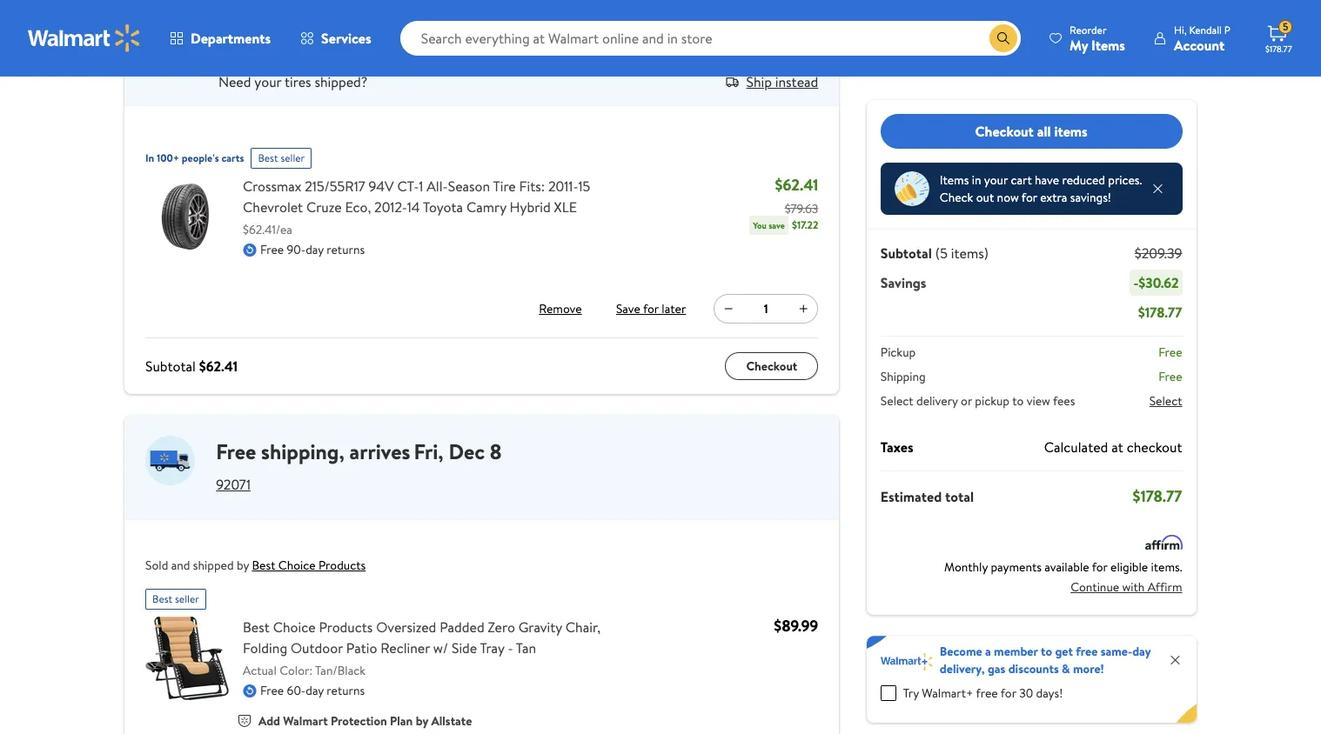 Task type: vqa. For each thing, say whether or not it's contained in the screenshot.
for within Monthly payments available for eligible items. Continue with Affirm
yes



Task type: describe. For each thing, give the bounding box(es) containing it.
subtotal for subtotal $62.41
[[145, 357, 196, 376]]

select for the select button
[[1150, 393, 1183, 410]]

checkout button
[[725, 353, 818, 380]]

account
[[1174, 35, 1225, 54]]

products inside best choice products oversized padded zero gravity chair, folding outdoor patio recliner w/ side tray - tan actual color: tan/black
[[319, 618, 373, 637]]

have
[[1035, 171, 1060, 189]]

60-
[[287, 682, 306, 700]]

for inside banner
[[1001, 685, 1017, 702]]

affirm image
[[1146, 535, 1183, 550]]

select button
[[1150, 393, 1183, 410]]

patio
[[346, 639, 377, 658]]

store)
[[435, 19, 471, 38]]

90-
[[287, 241, 306, 259]]

folding
[[243, 639, 287, 658]]

total
[[946, 487, 974, 506]]

for inside items in your cart have reduced prices. check out now for extra savings!
[[1022, 189, 1038, 206]]

close walmart plus section image
[[1169, 654, 1183, 668]]

xle
[[554, 198, 577, 217]]

fri,
[[414, 437, 444, 467]]

,
[[339, 437, 345, 467]]

color:
[[280, 662, 313, 680]]

0 vertical spatial $178.77
[[1266, 43, 1292, 55]]

(5
[[936, 244, 948, 263]]

become a member to get free same-day delivery, gas discounts & more!
[[940, 643, 1151, 678]]

free for shipping
[[216, 437, 256, 467]]

crossmax 215/55r17 94v ct-1 all-season tire fits: 2011-15 chevrolet cruze eco, 2012-14 toyota camry hybrid xle link
[[243, 176, 606, 218]]

day for best choice products oversized padded zero gravity chair, folding outdoor patio recliner w/ side tray - tan
[[306, 682, 324, 700]]

fulfillment logo image
[[145, 436, 195, 486]]

100+
[[157, 151, 179, 165]]

215/55r17
[[305, 177, 365, 196]]

shipped
[[193, 557, 234, 574]]

at for starting
[[306, 19, 318, 38]]

hi,
[[1174, 22, 1187, 37]]

tires
[[285, 72, 311, 91]]

to inside the become a member to get free same-day delivery, gas discounts & more!
[[1041, 643, 1053, 661]]

0 vertical spatial products
[[318, 557, 366, 574]]

day for crossmax 215/55r17 94v ct-1 all-season tire fits: 2011-15 chevrolet cruze eco, 2012-14 toyota camry hybrid xle
[[306, 241, 324, 259]]

chevrolet
[[243, 198, 303, 217]]

save
[[616, 300, 640, 318]]

0 vertical spatial choice
[[278, 557, 316, 574]]

remove
[[539, 300, 582, 318]]

reorder my items
[[1070, 22, 1125, 54]]

ct-
[[397, 177, 419, 196]]

1 vertical spatial free
[[977, 685, 999, 702]]

my
[[1070, 35, 1088, 54]]

dec
[[449, 437, 485, 467]]

best choice products oversized padded zero gravity chair, folding outdoor patio recliner w/ side tray - tan link
[[243, 617, 606, 659]]

continue
[[1071, 578, 1120, 596]]

padded
[[440, 618, 485, 637]]

days!
[[1037, 685, 1063, 702]]

(pay
[[392, 19, 417, 38]]

0 horizontal spatial seller
[[175, 592, 199, 607]]

items)
[[952, 244, 989, 263]]

select for select delivery or pickup to view fees
[[881, 393, 914, 410]]

tan/black
[[315, 662, 366, 680]]

free shipping, arrives fri, dec 8 92071 element
[[124, 415, 839, 506]]

2 vertical spatial $178.77
[[1133, 486, 1183, 507]]

become
[[940, 643, 983, 661]]

free shipping , arrives fri, dec 8 92071
[[216, 437, 502, 494]]

8
[[490, 437, 502, 467]]

eco,
[[345, 198, 371, 217]]

plan
[[390, 713, 413, 730]]

best choice products link
[[252, 557, 366, 574]]

$62.41 $79.63 you save $17.22
[[753, 174, 818, 232]]

w/
[[433, 639, 448, 658]]

instead
[[775, 72, 818, 91]]

reorder
[[1070, 22, 1107, 37]]

1 horizontal spatial -
[[1134, 273, 1139, 292]]

92071 button
[[216, 475, 251, 494]]

14
[[407, 198, 420, 217]]

checkout all items
[[976, 122, 1088, 141]]

30
[[1020, 685, 1034, 702]]

add walmart protection plan by allstate
[[259, 713, 472, 730]]

get
[[1056, 643, 1074, 661]]

0 horizontal spatial best seller alert
[[145, 582, 206, 610]]

or
[[961, 393, 973, 410]]

delivery
[[917, 393, 958, 410]]

walmart plus image
[[881, 654, 933, 671]]

banner containing become a member to get free same-day delivery, gas discounts & more!
[[867, 636, 1197, 723]]

decrease quantity crossmax 215/55r17 94v ct-1 all-season tire fits: 2011-15 chevrolet cruze eco, 2012-14 toyota camry hybrid xle, current quantity 1 image
[[722, 302, 736, 316]]

fees
[[1054, 393, 1076, 410]]

0 vertical spatial to
[[1013, 393, 1024, 410]]

best choice products oversized padded zero gravity chair, folding outdoor patio recliner w/ side tray - tan actual color: tan/black
[[243, 618, 601, 680]]

for inside button
[[643, 300, 659, 318]]

shipping
[[881, 368, 926, 386]]

subtotal (5 items)
[[881, 244, 989, 263]]

1 horizontal spatial at
[[420, 19, 432, 38]]

day inside the become a member to get free same-day delivery, gas discounts & more!
[[1133, 643, 1151, 661]]

add
[[259, 713, 280, 730]]

tire
[[367, 19, 388, 38]]

choice inside best choice products oversized padded zero gravity chair, folding outdoor patio recliner w/ side tray - tan actual color: tan/black
[[273, 618, 316, 637]]

free 60-day returns
[[260, 682, 365, 700]]

in 100+ people's carts
[[145, 151, 244, 165]]

try walmart+ free for 30 days!
[[904, 685, 1063, 702]]

per
[[344, 19, 364, 38]]

items inside the reorder my items
[[1092, 35, 1125, 54]]

0 vertical spatial your
[[254, 72, 281, 91]]

walmart
[[283, 713, 328, 730]]

p
[[1225, 22, 1231, 37]]

$62.41/ea
[[243, 221, 292, 238]]

best choice products oversized padded zero gravity chair, folding outdoor patio recliner w/ side tray - tan, with add-on services, actual color: tan/black, 1 in cart image
[[145, 617, 229, 701]]

walmart+
[[922, 685, 974, 702]]

free for 60-
[[260, 682, 284, 700]]

payments
[[991, 559, 1042, 576]]

estimated total
[[881, 487, 974, 506]]

best down sold
[[152, 592, 172, 607]]

savings!
[[1071, 189, 1112, 206]]

1 vertical spatial 1
[[764, 300, 768, 318]]

$209.39
[[1135, 244, 1183, 263]]

walmart image
[[28, 24, 141, 52]]

subtotal $62.41
[[145, 357, 238, 376]]

arrives
[[350, 437, 410, 467]]

services button
[[286, 17, 386, 59]]



Task type: locate. For each thing, give the bounding box(es) containing it.
1 vertical spatial seller
[[175, 592, 199, 607]]

1 horizontal spatial subtotal
[[881, 244, 932, 263]]

2 horizontal spatial at
[[1112, 438, 1124, 457]]

1 vertical spatial -
[[508, 639, 513, 658]]

$178.77 up the affirm image
[[1133, 486, 1183, 507]]

1 horizontal spatial free
[[1076, 643, 1098, 661]]

day left close walmart plus section image
[[1133, 643, 1151, 661]]

0 vertical spatial day
[[306, 241, 324, 259]]

delivery,
[[940, 661, 985, 678]]

1 vertical spatial subtotal
[[145, 357, 196, 376]]

increase quantity crossmax 215/55r17 94v ct-1 all-season tire fits: 2011-15 chevrolet cruze eco, 2012-14 toyota camry hybrid xle, current quantity 1 image
[[797, 302, 811, 316]]

0 vertical spatial free
[[1076, 643, 1098, 661]]

kendall
[[1189, 22, 1222, 37]]

-$30.62
[[1134, 273, 1179, 292]]

free right get at the right
[[1076, 643, 1098, 661]]

returns down tan/black
[[327, 682, 365, 700]]

items in your cart have reduced prices. check out now for extra savings!
[[940, 171, 1143, 206]]

1 vertical spatial choice
[[273, 618, 316, 637]]

you
[[753, 219, 767, 232]]

close nudge image
[[1152, 182, 1165, 196]]

0 horizontal spatial by
[[237, 557, 249, 574]]

0 vertical spatial checkout
[[976, 122, 1034, 141]]

0 vertical spatial seller
[[281, 151, 305, 165]]

0 horizontal spatial free
[[977, 685, 999, 702]]

toyota
[[423, 198, 463, 217]]

your left tires
[[254, 72, 281, 91]]

day
[[306, 241, 324, 259], [1133, 643, 1151, 661], [306, 682, 324, 700]]

&
[[1062, 661, 1071, 678]]

checkout inside checkout all items "button"
[[976, 122, 1034, 141]]

0 horizontal spatial at
[[306, 19, 318, 38]]

returns for chevrolet
[[327, 241, 365, 259]]

1 vertical spatial items
[[940, 171, 970, 189]]

reduced price image
[[895, 171, 930, 206]]

Search search field
[[400, 21, 1021, 56]]

checkout left all
[[976, 122, 1034, 141]]

$178.77 down $30.62
[[1139, 303, 1183, 322]]

actual
[[243, 662, 277, 680]]

1 vertical spatial products
[[319, 618, 373, 637]]

0 horizontal spatial items
[[940, 171, 970, 189]]

1 horizontal spatial checkout
[[976, 122, 1034, 141]]

0 horizontal spatial subtotal
[[145, 357, 196, 376]]

best seller alert down and
[[145, 582, 206, 610]]

in
[[972, 171, 982, 189]]

select up checkout at the right of the page
[[1150, 393, 1183, 410]]

estimated
[[881, 487, 942, 506]]

1 vertical spatial day
[[1133, 643, 1151, 661]]

- inside best choice products oversized padded zero gravity chair, folding outdoor patio recliner w/ side tray - tan actual color: tan/black
[[508, 639, 513, 658]]

free inside free shipping , arrives fri, dec 8 92071
[[216, 437, 256, 467]]

1 vertical spatial returns
[[327, 682, 365, 700]]

for right 'save'
[[643, 300, 659, 318]]

gravity
[[518, 618, 562, 637]]

best right shipped
[[252, 557, 275, 574]]

0 vertical spatial best seller
[[258, 151, 305, 165]]

1 returns from the top
[[327, 241, 365, 259]]

Try Walmart+ free for 30 days! checkbox
[[881, 686, 897, 702]]

clear search field text image
[[969, 31, 983, 45]]

select down shipping
[[881, 393, 914, 410]]

need
[[218, 72, 251, 91]]

carts
[[221, 151, 244, 165]]

at left the $18
[[306, 19, 318, 38]]

services
[[321, 29, 371, 48]]

- down $209.39
[[1134, 273, 1139, 292]]

day down color:
[[306, 682, 324, 700]]

1
[[419, 177, 423, 196], [764, 300, 768, 318]]

free
[[260, 241, 284, 259], [1159, 344, 1183, 361], [1159, 368, 1183, 386], [216, 437, 256, 467], [260, 682, 284, 700]]

all-
[[427, 177, 448, 196]]

best seller alert up crossmax
[[251, 141, 312, 169]]

1 horizontal spatial seller
[[281, 151, 305, 165]]

0 horizontal spatial -
[[508, 639, 513, 658]]

$62.41 inside $62.41 $79.63 you save $17.22
[[775, 174, 818, 196]]

seller down and
[[175, 592, 199, 607]]

1 right decrease quantity crossmax 215/55r17 94v ct-1 all-season tire fits: 2011-15 chevrolet cruze eco, 2012-14 toyota camry hybrid xle, current quantity 1 icon
[[764, 300, 768, 318]]

banner
[[867, 636, 1197, 723]]

$18
[[322, 19, 341, 38]]

0 horizontal spatial 1
[[419, 177, 423, 196]]

checkout all items button
[[881, 114, 1183, 149]]

outdoor
[[291, 639, 343, 658]]

people's
[[182, 151, 219, 165]]

0 horizontal spatial $62.41
[[199, 357, 238, 376]]

92071
[[216, 475, 251, 494]]

hi, kendall p account
[[1174, 22, 1231, 54]]

1 horizontal spatial best seller alert
[[251, 141, 312, 169]]

ship instead
[[746, 72, 818, 91]]

$178.77 down the 5
[[1266, 43, 1292, 55]]

later
[[662, 300, 686, 318]]

1 horizontal spatial items
[[1092, 35, 1125, 54]]

best up folding
[[243, 618, 270, 637]]

1 select from the left
[[881, 393, 914, 410]]

items
[[1092, 35, 1125, 54], [940, 171, 970, 189]]

0 horizontal spatial select
[[881, 393, 914, 410]]

0 vertical spatial 1
[[419, 177, 423, 196]]

0 horizontal spatial checkout
[[746, 358, 798, 375]]

best seller alert
[[251, 141, 312, 169], [145, 582, 206, 610]]

check
[[940, 189, 974, 206]]

all
[[1038, 122, 1051, 141]]

2 returns from the top
[[327, 682, 365, 700]]

savings
[[881, 273, 927, 292]]

remove button
[[533, 295, 588, 323]]

1 vertical spatial $62.41
[[199, 357, 238, 376]]

0 vertical spatial returns
[[327, 241, 365, 259]]

save for later button
[[613, 295, 690, 323]]

your inside items in your cart have reduced prices. check out now for extra savings!
[[985, 171, 1008, 189]]

checkout inside "checkout" button
[[746, 358, 798, 375]]

1 vertical spatial $178.77
[[1139, 303, 1183, 322]]

crossmax
[[243, 177, 302, 196]]

free inside the become a member to get free same-day delivery, gas discounts & more!
[[1076, 643, 1098, 661]]

1 vertical spatial best seller alert
[[145, 582, 206, 610]]

eligible
[[1111, 559, 1149, 576]]

save
[[769, 219, 785, 232]]

items left in
[[940, 171, 970, 189]]

reduced
[[1063, 171, 1106, 189]]

for right now
[[1022, 189, 1038, 206]]

by right plan
[[416, 713, 428, 730]]

1 left all-
[[419, 177, 423, 196]]

subtotal for subtotal (5 items)
[[881, 244, 932, 263]]

to left view
[[1013, 393, 1024, 410]]

items
[[1055, 122, 1088, 141]]

at right (pay
[[420, 19, 432, 38]]

returns for recliner
[[327, 682, 365, 700]]

choice up the "outdoor"
[[273, 618, 316, 637]]

1 vertical spatial to
[[1041, 643, 1053, 661]]

free down gas
[[977, 685, 999, 702]]

2 vertical spatial day
[[306, 682, 324, 700]]

your right in
[[985, 171, 1008, 189]]

monthly
[[945, 559, 988, 576]]

checkout for checkout all items
[[976, 122, 1034, 141]]

0 vertical spatial $62.41
[[775, 174, 818, 196]]

chair,
[[566, 618, 601, 637]]

best up crossmax
[[258, 151, 278, 165]]

season
[[448, 177, 490, 196]]

0 vertical spatial subtotal
[[881, 244, 932, 263]]

Walmart Site-Wide search field
[[400, 21, 1021, 56]]

protection
[[331, 713, 387, 730]]

1 horizontal spatial your
[[985, 171, 1008, 189]]

a
[[986, 643, 992, 661]]

at
[[306, 19, 318, 38], [420, 19, 432, 38], [1112, 438, 1124, 457]]

0 vertical spatial best seller alert
[[251, 141, 312, 169]]

items right my
[[1092, 35, 1125, 54]]

for left 30 at the bottom of the page
[[1001, 685, 1017, 702]]

checkout down increase quantity crossmax 215/55r17 94v ct-1 all-season tire fits: 2011-15 chevrolet cruze eco, 2012-14 toyota camry hybrid xle, current quantity 1 icon
[[746, 358, 798, 375]]

0 horizontal spatial to
[[1013, 393, 1024, 410]]

returns down eco,
[[327, 241, 365, 259]]

in 100+ people's carts alert
[[145, 141, 244, 169]]

1 vertical spatial checkout
[[746, 358, 798, 375]]

crossmax 215/55r17 94v ct-1 all-season tire fits: 2011-15 chevrolet cruze eco, 2012-14 toyota camry hybrid xle, with add-on services, $62.41/ea, 1 in cart image
[[145, 176, 229, 259]]

best seller down and
[[152, 592, 199, 607]]

0 horizontal spatial best seller
[[152, 592, 199, 607]]

1 horizontal spatial $62.41
[[775, 174, 818, 196]]

gas
[[988, 661, 1006, 678]]

day down cruze
[[306, 241, 324, 259]]

$178.77
[[1266, 43, 1292, 55], [1139, 303, 1183, 322], [1133, 486, 1183, 507]]

choice right shipped
[[278, 557, 316, 574]]

ship instead button
[[746, 72, 818, 91]]

more!
[[1074, 661, 1105, 678]]

1 horizontal spatial to
[[1041, 643, 1053, 661]]

0 vertical spatial by
[[237, 557, 249, 574]]

94v
[[369, 177, 394, 196]]

1 inside crossmax 215/55r17 94v ct-1 all-season tire fits: 2011-15 chevrolet cruze eco, 2012-14 toyota camry hybrid xle $62.41/ea
[[419, 177, 423, 196]]

taxes
[[881, 438, 914, 457]]

to left get at the right
[[1041, 643, 1053, 661]]

subtotal
[[881, 244, 932, 263], [145, 357, 196, 376]]

cruze
[[306, 198, 342, 217]]

1 vertical spatial your
[[985, 171, 1008, 189]]

free for 90-
[[260, 241, 284, 259]]

tire
[[493, 177, 516, 196]]

1 horizontal spatial 1
[[764, 300, 768, 318]]

$89.99
[[774, 615, 818, 637]]

for inside monthly payments available for eligible items. continue with affirm
[[1093, 559, 1108, 576]]

member
[[994, 643, 1038, 661]]

1 horizontal spatial best seller
[[258, 151, 305, 165]]

- left tan
[[508, 639, 513, 658]]

$30.62
[[1139, 273, 1179, 292]]

2012-
[[374, 198, 407, 217]]

best seller
[[258, 151, 305, 165], [152, 592, 199, 607]]

extra
[[1041, 189, 1068, 206]]

1 horizontal spatial select
[[1150, 393, 1183, 410]]

1 vertical spatial best seller
[[152, 592, 199, 607]]

best
[[258, 151, 278, 165], [252, 557, 275, 574], [152, 592, 172, 607], [243, 618, 270, 637]]

0 horizontal spatial your
[[254, 72, 281, 91]]

5
[[1283, 19, 1289, 34]]

2 select from the left
[[1150, 393, 1183, 410]]

1 horizontal spatial by
[[416, 713, 428, 730]]

to
[[1013, 393, 1024, 410], [1041, 643, 1053, 661]]

starting at $18 per tire (pay at store)
[[255, 19, 471, 38]]

at for calculated
[[1112, 438, 1124, 457]]

side
[[452, 639, 477, 658]]

15
[[578, 177, 590, 196]]

recliner
[[381, 639, 430, 658]]

5 $178.77
[[1266, 19, 1292, 55]]

and
[[171, 557, 190, 574]]

checkout for checkout
[[746, 358, 798, 375]]

search icon image
[[997, 31, 1011, 45]]

items inside items in your cart have reduced prices. check out now for extra savings!
[[940, 171, 970, 189]]

continue with affirm link
[[1071, 574, 1183, 601]]

seller
[[281, 151, 305, 165], [175, 592, 199, 607]]

best inside best choice products oversized padded zero gravity chair, folding outdoor patio recliner w/ side tray - tan actual color: tan/black
[[243, 618, 270, 637]]

0 vertical spatial items
[[1092, 35, 1125, 54]]

0 vertical spatial -
[[1134, 273, 1139, 292]]

1 vertical spatial by
[[416, 713, 428, 730]]

departments button
[[155, 17, 286, 59]]

try
[[904, 685, 919, 702]]

at left checkout at the right of the page
[[1112, 438, 1124, 457]]

by right shipped
[[237, 557, 249, 574]]

available
[[1045, 559, 1090, 576]]

best seller up crossmax
[[258, 151, 305, 165]]

items.
[[1152, 559, 1183, 576]]

pickup
[[881, 344, 916, 361]]

-
[[1134, 273, 1139, 292], [508, 639, 513, 658]]

calculated at checkout
[[1045, 438, 1183, 457]]

seller up crossmax
[[281, 151, 305, 165]]

for up continue
[[1093, 559, 1108, 576]]



